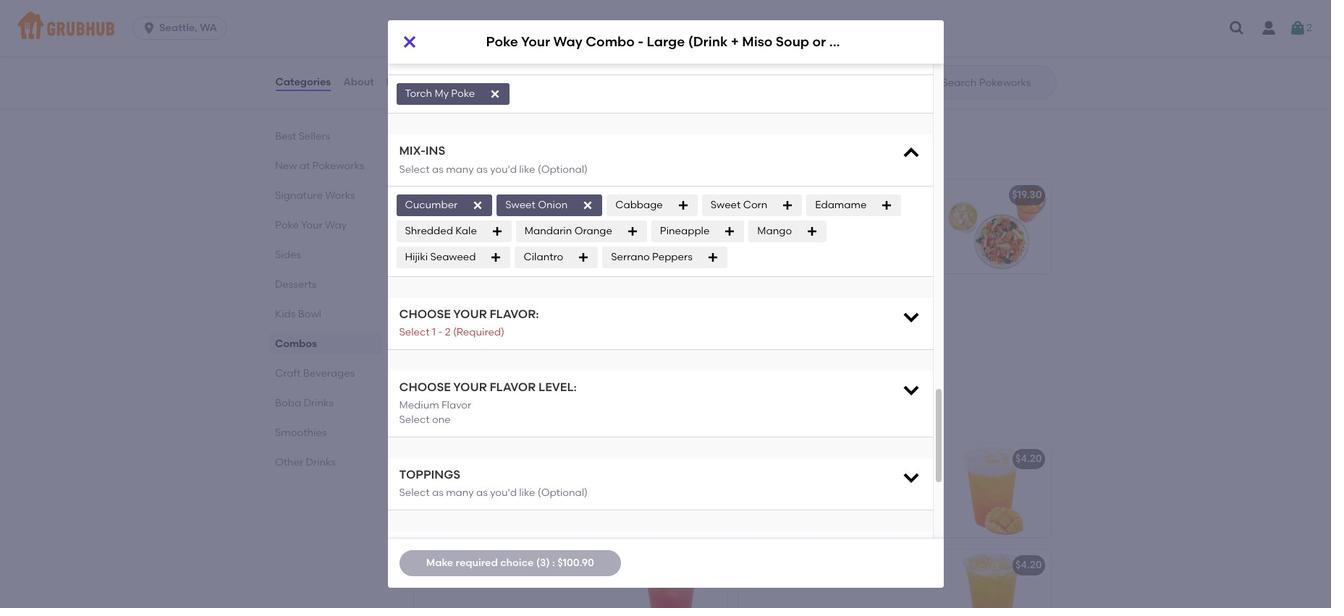 Task type: vqa. For each thing, say whether or not it's contained in the screenshot.
$6.49
no



Task type: locate. For each thing, give the bounding box(es) containing it.
2 (optional) from the top
[[538, 163, 588, 176]]

choice left (3)
[[500, 557, 534, 570]]

with inside chicken or tofu with white rice, sweet corn, mandarin orange, edamame, surimi salad, wonton crisps, and pokeworks classic
[[500, 52, 520, 64]]

choose up medium
[[399, 381, 451, 394]]

medium
[[399, 400, 439, 412]]

ins, down edamame
[[810, 224, 826, 237]]

best
[[275, 130, 296, 143]]

beverages up boba drinks
[[303, 368, 354, 380]]

select inside choose your flavor: select 1 - 2 (required)
[[399, 327, 430, 339]]

way down signature works
[[325, 219, 346, 232]]

1 vertical spatial drinks
[[306, 457, 335, 469]]

poke
[[486, 34, 518, 50], [451, 87, 475, 100], [275, 219, 299, 232], [422, 296, 447, 308]]

cabbage
[[615, 199, 663, 211]]

torch
[[405, 87, 432, 100]]

+
[[714, 31, 720, 44], [731, 34, 739, 50], [578, 189, 584, 201], [714, 189, 720, 201], [608, 296, 614, 308]]

choice right edamame
[[891, 210, 924, 222]]

1 select from the top
[[399, 52, 430, 64]]

1 like from the top
[[519, 52, 535, 64]]

boba drinks
[[275, 397, 333, 410]]

signature up shredded kale
[[422, 189, 471, 201]]

miso up orange
[[587, 189, 610, 201]]

poke up sides
[[275, 219, 299, 232]]

drinks right other
[[306, 457, 335, 469]]

like inside torched poke: sear your protein (optional) select as many as you'd like (optional)
[[519, 52, 535, 64]]

torch my poke
[[405, 87, 475, 100]]

sweet onion
[[506, 199, 568, 211]]

1 vertical spatial choice
[[542, 316, 575, 328]]

lemonade inside button
[[480, 560, 533, 572]]

0 vertical spatial like
[[519, 52, 535, 64]]

2 vertical spatial and
[[509, 331, 529, 343]]

and
[[456, 96, 475, 108], [877, 224, 896, 237], [509, 331, 529, 343]]

ins, right 1
[[442, 331, 458, 343]]

new
[[275, 160, 297, 172]]

large left $7.80
[[647, 34, 685, 50]]

2 sweet from the left
[[711, 199, 741, 211]]

1 vertical spatial combos
[[275, 338, 317, 350]]

many inside torched poke: sear your protein (optional) select as many as you'd like (optional)
[[446, 52, 474, 64]]

your
[[521, 34, 550, 50], [301, 219, 322, 232], [449, 296, 471, 308]]

- right 1
[[438, 327, 443, 339]]

- right protein
[[638, 34, 644, 50]]

$4.20
[[691, 453, 718, 466], [1016, 453, 1042, 466], [1016, 560, 1042, 572]]

2 vertical spatial -
[[438, 327, 443, 339]]

sweet left corn on the top of the page
[[711, 199, 741, 211]]

1 choose from the top
[[399, 308, 451, 321]]

cucumber
[[405, 199, 458, 211]]

your up white
[[532, 33, 565, 46]]

choice inside mix up to 2 proteins with your choice of base, mix-ins, toppings, and flavor.
[[891, 210, 924, 222]]

select down torched
[[399, 52, 430, 64]]

kids
[[275, 308, 295, 321]]

kettle
[[829, 34, 868, 50], [653, 189, 682, 201], [682, 296, 711, 308]]

many up corn,
[[446, 52, 474, 64]]

lilikoi lemonade image
[[618, 444, 726, 538]]

0 horizontal spatial your
[[301, 219, 322, 232]]

works
[[473, 189, 504, 201], [325, 190, 355, 202]]

2 many from the top
[[446, 163, 474, 176]]

sweet left onion
[[506, 199, 536, 211]]

craft up lilikoi
[[411, 410, 451, 428]]

signature for signature works
[[275, 190, 322, 202]]

of inside three proteins with your choice of mix ins, toppings, and flavor.
[[578, 316, 587, 328]]

2 vertical spatial soup
[[642, 296, 667, 308]]

0 horizontal spatial proteins
[[453, 316, 493, 328]]

1 vertical spatial (optional)
[[538, 163, 588, 176]]

chips)
[[871, 34, 914, 50], [684, 189, 717, 201], [714, 296, 746, 308]]

0 vertical spatial large
[[647, 34, 685, 50]]

0 vertical spatial miso
[[742, 34, 773, 50]]

1 vertical spatial choose
[[399, 381, 451, 394]]

protein
[[568, 33, 620, 46]]

+ right onion
[[578, 189, 584, 201]]

like up sweet onion
[[519, 163, 535, 176]]

0 horizontal spatial -
[[438, 327, 443, 339]]

kale
[[456, 225, 477, 237]]

2 vertical spatial with
[[495, 316, 516, 328]]

you'd down lilikoi lemonade
[[490, 487, 517, 500]]

0 vertical spatial combos
[[411, 146, 474, 164]]

0 horizontal spatial your
[[518, 316, 540, 328]]

works down the mix-ins select as many as you'd like (optional)
[[473, 189, 504, 201]]

1 horizontal spatial $19.30
[[1012, 189, 1042, 201]]

shredded kale
[[405, 225, 477, 237]]

0 vertical spatial way
[[553, 34, 583, 50]]

you'd up sweet onion
[[490, 163, 517, 176]]

3 (optional) from the top
[[538, 487, 588, 500]]

1 vertical spatial your
[[518, 316, 540, 328]]

you'd up mandarin
[[490, 52, 517, 64]]

2 horizontal spatial kettle
[[829, 34, 868, 50]]

0 vertical spatial mango
[[757, 225, 792, 237]]

5 select from the top
[[399, 487, 430, 500]]

0 vertical spatial toppings,
[[828, 224, 874, 237]]

proteins inside three proteins with your choice of mix ins, toppings, and flavor.
[[453, 316, 493, 328]]

combo
[[586, 34, 635, 50], [506, 189, 543, 201], [498, 296, 535, 308]]

1 horizontal spatial signature
[[422, 189, 471, 201]]

0 vertical spatial soup
[[776, 34, 809, 50]]

4 select from the top
[[399, 414, 430, 427]]

shredded
[[405, 225, 453, 237]]

as down poke:
[[476, 52, 488, 64]]

0 horizontal spatial craft beverages
[[275, 368, 354, 380]]

your up white
[[521, 34, 550, 50]]

with right to
[[844, 210, 864, 222]]

drinks
[[303, 397, 333, 410], [306, 457, 335, 469]]

craft beverages up boba drinks
[[275, 368, 354, 380]]

2 inside choose your flavor: select 1 - 2 (required)
[[445, 327, 451, 339]]

of inside mix up to 2 proteins with your choice of base, mix-ins, toppings, and flavor.
[[747, 224, 756, 237]]

- up three proteins with your choice of mix ins, toppings, and flavor.
[[537, 296, 542, 308]]

2 vertical spatial chips)
[[714, 296, 746, 308]]

0 horizontal spatial miso
[[587, 189, 610, 201]]

about
[[343, 76, 374, 88]]

1 vertical spatial pokeworks
[[312, 160, 364, 172]]

way up the (required)
[[473, 296, 495, 308]]

1 horizontal spatial your
[[867, 210, 888, 222]]

1 vertical spatial with
[[844, 210, 864, 222]]

choice right flavor:
[[542, 316, 575, 328]]

0 horizontal spatial sweet
[[506, 199, 536, 211]]

select down medium
[[399, 414, 430, 427]]

1 horizontal spatial way
[[473, 296, 495, 308]]

3 select from the top
[[399, 327, 430, 339]]

sweet
[[506, 199, 536, 211], [711, 199, 741, 211]]

signature down the "at"
[[275, 190, 322, 202]]

search icon image
[[919, 74, 936, 91]]

1 vertical spatial your
[[453, 308, 487, 321]]

ins, inside three proteins with your choice of mix ins, toppings, and flavor.
[[442, 331, 458, 343]]

soup
[[776, 34, 809, 50], [612, 189, 637, 201], [642, 296, 667, 308]]

1 horizontal spatial sweet
[[711, 199, 741, 211]]

toppings, inside mix up to 2 proteins with your choice of base, mix-ins, toppings, and flavor.
[[828, 224, 874, 237]]

your up three
[[449, 296, 471, 308]]

3 you'd from the top
[[490, 487, 517, 500]]

$22.65
[[686, 296, 718, 308]]

select down toppings
[[399, 487, 430, 500]]

orange
[[575, 225, 612, 237]]

proteins up mix-
[[801, 210, 841, 222]]

1 horizontal spatial ins,
[[810, 224, 826, 237]]

+ right (optional)
[[714, 31, 720, 44]]

craft beverages
[[275, 368, 354, 380], [411, 410, 535, 428]]

your
[[867, 210, 888, 222], [518, 316, 540, 328]]

svg image inside seattle, wa button
[[142, 21, 156, 35]]

strawberry lemonade
[[422, 560, 533, 572]]

0 vertical spatial 2
[[1307, 22, 1312, 34]]

flavor. down base,
[[747, 239, 776, 251]]

as
[[432, 52, 444, 64], [476, 52, 488, 64], [432, 163, 444, 176], [476, 163, 488, 176], [432, 487, 444, 500], [476, 487, 488, 500]]

1 $19.30 from the left
[[684, 189, 714, 201]]

flavor.
[[747, 239, 776, 251], [531, 331, 561, 343]]

as up sweet
[[432, 52, 444, 64]]

0 horizontal spatial ins,
[[442, 331, 458, 343]]

poke down corn,
[[451, 87, 475, 100]]

many up cucumber
[[446, 163, 474, 176]]

your inside choose your flavor: select 1 - 2 (required)
[[453, 308, 487, 321]]

(3)
[[536, 557, 550, 570]]

0 vertical spatial choose
[[399, 308, 451, 321]]

0 horizontal spatial large
[[544, 296, 573, 308]]

2 vertical spatial many
[[446, 487, 474, 500]]

0 vertical spatial pokeworks
[[478, 96, 530, 108]]

of down "mix"
[[747, 224, 756, 237]]

many
[[446, 52, 474, 64], [446, 163, 474, 176], [446, 487, 474, 500]]

many down lilikoi lemonade
[[446, 487, 474, 500]]

with inside mix up to 2 proteins with your choice of base, mix-ins, toppings, and flavor.
[[844, 210, 864, 222]]

miso down serrano
[[616, 296, 639, 308]]

2 horizontal spatial choice
[[891, 210, 924, 222]]

0 horizontal spatial works
[[325, 190, 355, 202]]

base,
[[759, 224, 786, 237]]

1 vertical spatial proteins
[[453, 316, 493, 328]]

2 like from the top
[[519, 163, 535, 176]]

ins
[[426, 144, 445, 158]]

your down signature works
[[301, 219, 322, 232]]

2 choose from the top
[[399, 381, 451, 394]]

2 horizontal spatial soup
[[776, 34, 809, 50]]

beverages
[[303, 368, 354, 380], [455, 410, 535, 428]]

0 vertical spatial your
[[521, 34, 550, 50]]

of right flavor:
[[578, 316, 587, 328]]

0 vertical spatial flavor.
[[747, 239, 776, 251]]

0 horizontal spatial and
[[456, 96, 475, 108]]

your up flavor
[[453, 381, 487, 394]]

choose your flavor: select 1 - 2 (required)
[[399, 308, 539, 339]]

2 vertical spatial like
[[519, 487, 535, 500]]

craft beverages up lilikoi lemonade
[[411, 410, 535, 428]]

0 horizontal spatial $19.30
[[684, 189, 714, 201]]

0 horizontal spatial soup
[[612, 189, 637, 201]]

with up flavor
[[495, 316, 516, 328]]

poke your way combo - regular (drink + miso soup or kettle chips) image
[[942, 180, 1051, 274]]

mango lemonade
[[747, 453, 837, 466]]

1 you'd from the top
[[490, 52, 517, 64]]

mango
[[757, 225, 792, 237], [747, 453, 782, 466]]

choose up 1
[[399, 308, 451, 321]]

flavor. down flavor:
[[531, 331, 561, 343]]

your up the (required)
[[453, 308, 487, 321]]

choose inside choose your flavor: select 1 - 2 (required)
[[399, 308, 451, 321]]

$4.20 for lilikoi lemonade
[[691, 453, 718, 466]]

your for flavor:
[[453, 308, 487, 321]]

1 vertical spatial craft beverages
[[411, 410, 535, 428]]

1 vertical spatial mango
[[747, 453, 782, 466]]

you'd inside the mix-ins select as many as you'd like (optional)
[[490, 163, 517, 176]]

toppings, down edamame
[[828, 224, 874, 237]]

(optional) up orange,
[[538, 52, 588, 64]]

1 vertical spatial toppings,
[[461, 331, 507, 343]]

1 vertical spatial craft
[[411, 410, 451, 428]]

1 horizontal spatial works
[[473, 189, 504, 201]]

1 vertical spatial ins,
[[442, 331, 458, 343]]

1 horizontal spatial kettle
[[682, 296, 711, 308]]

large right flavor:
[[544, 296, 573, 308]]

works for signature works
[[325, 190, 355, 202]]

3 many from the top
[[446, 487, 474, 500]]

pokeworks down "surimi"
[[478, 96, 530, 108]]

seattle, wa
[[159, 22, 217, 34]]

2 horizontal spatial -
[[638, 34, 644, 50]]

ins, inside mix up to 2 proteins with your choice of base, mix-ins, toppings, and flavor.
[[810, 224, 826, 237]]

1 vertical spatial soup
[[612, 189, 637, 201]]

choose inside choose your flavor level: medium flavor select one
[[399, 381, 451, 394]]

1 vertical spatial chips)
[[684, 189, 717, 201]]

craft up the boba
[[275, 368, 300, 380]]

and inside three proteins with your choice of mix ins, toppings, and flavor.
[[509, 331, 529, 343]]

0 vertical spatial (optional)
[[538, 52, 588, 64]]

1 vertical spatial of
[[578, 316, 587, 328]]

miso right $7.80 +
[[742, 34, 773, 50]]

drinks for other drinks
[[306, 457, 335, 469]]

0 horizontal spatial of
[[578, 316, 587, 328]]

your inside mix up to 2 proteins with your choice of base, mix-ins, toppings, and flavor.
[[867, 210, 888, 222]]

select inside choose your flavor level: medium flavor select one
[[399, 414, 430, 427]]

lemonade for lilikoi lemonade
[[453, 453, 506, 466]]

2 inside mix up to 2 proteins with your choice of base, mix-ins, toppings, and flavor.
[[793, 210, 799, 222]]

(optional) up ':'
[[538, 487, 588, 500]]

1 horizontal spatial -
[[537, 296, 542, 308]]

1 sweet from the left
[[506, 199, 536, 211]]

choose for flavor
[[399, 381, 451, 394]]

0 vertical spatial with
[[500, 52, 520, 64]]

drinks right the boba
[[303, 397, 333, 410]]

of
[[747, 224, 756, 237], [578, 316, 587, 328]]

2 vertical spatial (optional)
[[538, 487, 588, 500]]

(optional) up signature works combo (drink + miso soup or kettle chips)
[[538, 163, 588, 176]]

0 horizontal spatial flavor.
[[531, 331, 561, 343]]

ins,
[[810, 224, 826, 237], [442, 331, 458, 343]]

0 vertical spatial choice
[[891, 210, 924, 222]]

toppings, down flavor:
[[461, 331, 507, 343]]

1 vertical spatial beverages
[[455, 410, 535, 428]]

0 horizontal spatial pokeworks
[[312, 160, 364, 172]]

2 you'd from the top
[[490, 163, 517, 176]]

1 horizontal spatial pokeworks
[[478, 96, 530, 108]]

sear
[[499, 33, 529, 46]]

select inside torched poke: sear your protein (optional) select as many as you'd like (optional)
[[399, 52, 430, 64]]

3 like from the top
[[519, 487, 535, 500]]

2 $19.30 from the left
[[1012, 189, 1042, 201]]

beverages down flavor
[[455, 410, 535, 428]]

your inside choose your flavor level: medium flavor select one
[[453, 381, 487, 394]]

svg image
[[1229, 20, 1246, 37], [1289, 20, 1307, 37], [142, 21, 156, 35], [401, 33, 418, 51], [490, 88, 501, 100], [901, 143, 921, 164], [472, 200, 484, 211], [677, 200, 689, 211], [782, 200, 794, 211], [491, 226, 503, 237], [627, 226, 638, 237], [807, 226, 818, 237], [490, 252, 502, 263], [578, 252, 589, 263], [901, 380, 921, 400], [901, 467, 921, 488]]

1 horizontal spatial flavor.
[[747, 239, 776, 251]]

corn
[[743, 199, 768, 211]]

choose
[[399, 308, 451, 321], [399, 381, 451, 394]]

1 vertical spatial combo
[[506, 189, 543, 201]]

mango for mango
[[757, 225, 792, 237]]

1 horizontal spatial of
[[747, 224, 756, 237]]

1 horizontal spatial 2
[[793, 210, 799, 222]]

select down mix- on the left top of page
[[399, 163, 430, 176]]

$7.80
[[689, 31, 714, 44]]

choose for flavor:
[[399, 308, 451, 321]]

way up rice,
[[553, 34, 583, 50]]

like up make required choice (3) : $100.90
[[519, 487, 535, 500]]

like
[[519, 52, 535, 64], [519, 163, 535, 176], [519, 487, 535, 500]]

select left 1
[[399, 327, 430, 339]]

like down sear
[[519, 52, 535, 64]]

2 vertical spatial (drink
[[575, 296, 605, 308]]

+ right $7.80 +
[[731, 34, 739, 50]]

with up mandarin
[[500, 52, 520, 64]]

lemonade for strawberry lemonade
[[480, 560, 533, 572]]

serrano
[[611, 251, 650, 263]]

1
[[432, 327, 436, 339]]

svg image inside 2 button
[[1289, 20, 1307, 37]]

drinks for boba drinks
[[303, 397, 333, 410]]

proteins right three
[[453, 316, 493, 328]]

pokeworks right the "at"
[[312, 160, 364, 172]]

lilikoi green tea image
[[942, 550, 1051, 609]]

torched poke: sear your protein (optional) select as many as you'd like (optional)
[[399, 33, 694, 64]]

0 vertical spatial of
[[747, 224, 756, 237]]

svg image for sweet onion
[[582, 200, 594, 211]]

works down new at pokeworks
[[325, 190, 355, 202]]

combos down kids bowl
[[275, 338, 317, 350]]

2 vertical spatial miso
[[616, 296, 639, 308]]

hijiki
[[405, 251, 428, 263]]

as down toppings
[[432, 487, 444, 500]]

onion
[[538, 199, 568, 211]]

0 horizontal spatial signature
[[275, 190, 322, 202]]

1 vertical spatial and
[[877, 224, 896, 237]]

your inside torched poke: sear your protein (optional) select as many as you'd like (optional)
[[532, 33, 565, 46]]

1 horizontal spatial proteins
[[801, 210, 841, 222]]

$19.30 for $19.30 +
[[684, 189, 714, 201]]

1 many from the top
[[446, 52, 474, 64]]

miso
[[742, 34, 773, 50], [587, 189, 610, 201], [616, 296, 639, 308]]

0 vertical spatial -
[[638, 34, 644, 50]]

0 horizontal spatial choice
[[500, 557, 534, 570]]

best sellers
[[275, 130, 330, 143]]

you'd inside torched poke: sear your protein (optional) select as many as you'd like (optional)
[[490, 52, 517, 64]]

combos up cucumber
[[411, 146, 474, 164]]

wonton
[[543, 81, 580, 94]]

edamame,
[[422, 81, 477, 94]]

1 (optional) from the top
[[538, 52, 588, 64]]

2 select from the top
[[399, 163, 430, 176]]

$19.30 for $19.30
[[1012, 189, 1042, 201]]

2 vertical spatial your
[[453, 381, 487, 394]]

1 vertical spatial your
[[301, 219, 322, 232]]

svg image
[[582, 200, 594, 211], [881, 200, 893, 211], [724, 226, 736, 237], [707, 252, 719, 263], [901, 307, 921, 327]]



Task type: describe. For each thing, give the bounding box(es) containing it.
sweet corn
[[711, 199, 768, 211]]

svg image for edamame
[[881, 200, 893, 211]]

mandarin
[[481, 67, 529, 79]]

kids bowl
[[275, 308, 321, 321]]

boba
[[275, 397, 301, 410]]

strawberry lemonade button
[[414, 550, 726, 609]]

mandarin
[[525, 225, 572, 237]]

many inside toppings select as many as you'd like (optional)
[[446, 487, 474, 500]]

flavor
[[442, 400, 471, 412]]

sides
[[275, 249, 301, 261]]

corn,
[[454, 67, 479, 79]]

cilantro
[[524, 251, 563, 263]]

$4.20 button
[[738, 550, 1051, 609]]

make required choice (3) : $100.90
[[426, 557, 594, 570]]

0 vertical spatial kettle
[[829, 34, 868, 50]]

lilikoi lemonade
[[422, 453, 506, 466]]

or inside chicken or tofu with white rice, sweet corn, mandarin orange, edamame, surimi salad, wonton crisps, and pokeworks classic
[[465, 52, 475, 64]]

2 horizontal spatial your
[[521, 34, 550, 50]]

Search Pokeworks search field
[[941, 76, 1052, 90]]

three proteins with your choice of mix ins, toppings, and flavor.
[[422, 316, 587, 343]]

$4.20 for mango lemonade
[[1016, 453, 1042, 466]]

1 vertical spatial -
[[537, 296, 542, 308]]

- inside choose your flavor: select 1 - 2 (required)
[[438, 327, 443, 339]]

sweet for sweet corn
[[711, 199, 741, 211]]

about button
[[343, 56, 375, 109]]

strawberry lemonade image
[[618, 550, 726, 609]]

$19.30 +
[[684, 189, 720, 201]]

0 vertical spatial (drink
[[688, 34, 728, 50]]

0 vertical spatial poke your way combo - large (drink + miso soup or kettle chips)
[[486, 34, 914, 50]]

1 horizontal spatial beverages
[[455, 410, 535, 428]]

flavor
[[490, 381, 536, 394]]

(optional) inside torched poke: sear your protein (optional) select as many as you'd like (optional)
[[538, 52, 588, 64]]

main navigation navigation
[[0, 0, 1331, 56]]

1 horizontal spatial miso
[[616, 296, 639, 308]]

poke up three
[[422, 296, 447, 308]]

at
[[299, 160, 310, 172]]

mix-
[[399, 144, 426, 158]]

your inside three proteins with your choice of mix ins, toppings, and flavor.
[[518, 316, 540, 328]]

white
[[523, 52, 549, 64]]

lemonade for mango lemonade
[[784, 453, 837, 466]]

and inside chicken or tofu with white rice, sweet corn, mandarin orange, edamame, surimi salad, wonton crisps, and pokeworks classic
[[456, 96, 475, 108]]

2 inside button
[[1307, 22, 1312, 34]]

seaweed
[[430, 251, 476, 263]]

poke your way combo - large (drink + miso soup or kettle chips) image
[[618, 286, 726, 380]]

pineapple
[[660, 225, 710, 237]]

required
[[456, 557, 498, 570]]

chicken
[[422, 52, 463, 64]]

strawberry
[[422, 560, 477, 572]]

as up kale
[[476, 163, 488, 176]]

your for flavor
[[453, 381, 487, 394]]

works for signature works combo (drink + miso soup or kettle chips)
[[473, 189, 504, 201]]

0 vertical spatial craft
[[275, 368, 300, 380]]

choose your flavor level: medium flavor select one
[[399, 381, 577, 427]]

lilikoi
[[422, 453, 451, 466]]

signature for signature works combo (drink + miso soup or kettle chips)
[[422, 189, 471, 201]]

signature works
[[275, 190, 355, 202]]

1 vertical spatial large
[[544, 296, 573, 308]]

reviews button
[[386, 56, 427, 109]]

sweet
[[422, 67, 451, 79]]

+ left corn on the top of the page
[[714, 189, 720, 201]]

edamame
[[815, 199, 867, 211]]

torched
[[399, 33, 458, 46]]

with inside three proteins with your choice of mix ins, toppings, and flavor.
[[495, 316, 516, 328]]

0 vertical spatial chips)
[[871, 34, 914, 50]]

bowl
[[298, 308, 321, 321]]

mix-ins select as many as you'd like (optional)
[[399, 144, 588, 176]]

+ down serrano
[[608, 296, 614, 308]]

as down lilikoi lemonade
[[476, 487, 488, 500]]

to
[[781, 210, 791, 222]]

smoothies
[[275, 427, 326, 439]]

1 vertical spatial miso
[[587, 189, 610, 201]]

mix
[[422, 331, 440, 343]]

wa
[[200, 22, 217, 34]]

poke:
[[460, 33, 496, 46]]

:
[[552, 557, 555, 570]]

crisps,
[[422, 96, 454, 108]]

flavor:
[[490, 308, 539, 321]]

toppings, inside three proteins with your choice of mix ins, toppings, and flavor.
[[461, 331, 507, 343]]

2 vertical spatial kettle
[[682, 296, 711, 308]]

2 vertical spatial combo
[[498, 296, 535, 308]]

0 vertical spatial combo
[[586, 34, 635, 50]]

1 horizontal spatial soup
[[642, 296, 667, 308]]

0 horizontal spatial kettle
[[653, 189, 682, 201]]

many inside the mix-ins select as many as you'd like (optional)
[[446, 163, 474, 176]]

mango lemonade image
[[942, 444, 1051, 538]]

mix-
[[788, 224, 810, 237]]

signature works combo (drink + miso soup or kettle chips)
[[422, 189, 717, 201]]

seattle,
[[159, 22, 198, 34]]

other
[[275, 457, 303, 469]]

toppings
[[399, 468, 461, 482]]

1 vertical spatial poke your way combo - large (drink + miso soup or kettle chips)
[[422, 296, 746, 308]]

poke your way
[[275, 219, 346, 232]]

three
[[422, 316, 451, 328]]

make
[[426, 557, 453, 570]]

peppers
[[652, 251, 693, 263]]

like inside the mix-ins select as many as you'd like (optional)
[[519, 163, 535, 176]]

salad,
[[511, 81, 541, 94]]

hijiki seaweed
[[405, 251, 476, 263]]

(optional)
[[623, 33, 694, 46]]

desserts
[[275, 279, 316, 291]]

1 vertical spatial (drink
[[546, 189, 576, 201]]

2 vertical spatial choice
[[500, 557, 534, 570]]

you'd inside toppings select as many as you'd like (optional)
[[490, 487, 517, 500]]

0 horizontal spatial way
[[325, 219, 346, 232]]

select inside the mix-ins select as many as you'd like (optional)
[[399, 163, 430, 176]]

choice inside three proteins with your choice of mix ins, toppings, and flavor.
[[542, 316, 575, 328]]

level:
[[539, 381, 577, 394]]

flavor. inside three proteins with your choice of mix ins, toppings, and flavor.
[[531, 331, 561, 343]]

seattle, wa button
[[133, 17, 232, 40]]

new at pokeworks
[[275, 160, 364, 172]]

like inside toppings select as many as you'd like (optional)
[[519, 487, 535, 500]]

reviews
[[386, 76, 427, 88]]

select inside toppings select as many as you'd like (optional)
[[399, 487, 430, 500]]

svg image for serrano peppers
[[707, 252, 719, 263]]

as down ins
[[432, 163, 444, 176]]

$100.90
[[558, 557, 594, 570]]

pokeworks inside chicken or tofu with white rice, sweet corn, mandarin orange, edamame, surimi salad, wonton crisps, and pokeworks classic
[[478, 96, 530, 108]]

mango for mango lemonade
[[747, 453, 782, 466]]

kids bowl image
[[618, 22, 726, 116]]

mix up to 2 proteins with your choice of base, mix-ins, toppings, and flavor.
[[747, 210, 924, 251]]

orange,
[[532, 67, 570, 79]]

sweet for sweet onion
[[506, 199, 536, 211]]

(optional) inside the mix-ins select as many as you'd like (optional)
[[538, 163, 588, 176]]

categories button
[[275, 56, 332, 109]]

categories
[[275, 76, 331, 88]]

toppings select as many as you'd like (optional)
[[399, 468, 588, 500]]

flavor. inside mix up to 2 proteins with your choice of base, mix-ins, toppings, and flavor.
[[747, 239, 776, 251]]

tofu
[[478, 52, 497, 64]]

chicken or tofu with white rice, sweet corn, mandarin orange, edamame, surimi salad, wonton crisps, and pokeworks classic
[[422, 52, 580, 108]]

0 vertical spatial craft beverages
[[275, 368, 354, 380]]

and inside mix up to 2 proteins with your choice of base, mix-ins, toppings, and flavor.
[[877, 224, 896, 237]]

svg image for pineapple
[[724, 226, 736, 237]]

(optional) inside toppings select as many as you'd like (optional)
[[538, 487, 588, 500]]

proteins inside mix up to 2 proteins with your choice of base, mix-ins, toppings, and flavor.
[[801, 210, 841, 222]]

signature works combo (drink + miso soup or kettle chips) image
[[618, 180, 726, 274]]

one
[[432, 414, 451, 427]]

serrano peppers
[[611, 251, 693, 263]]

$4.20 inside $4.20 button
[[1016, 560, 1042, 572]]

0 horizontal spatial beverages
[[303, 368, 354, 380]]

sellers
[[298, 130, 330, 143]]

my
[[435, 87, 449, 100]]

1 horizontal spatial your
[[449, 296, 471, 308]]

2 button
[[1289, 15, 1312, 41]]

rice,
[[552, 52, 573, 64]]

1 horizontal spatial craft
[[411, 410, 451, 428]]

2 horizontal spatial way
[[553, 34, 583, 50]]

$7.80 +
[[689, 31, 720, 44]]

surimi
[[479, 81, 508, 94]]

poke up tofu
[[486, 34, 518, 50]]

up
[[766, 210, 778, 222]]



